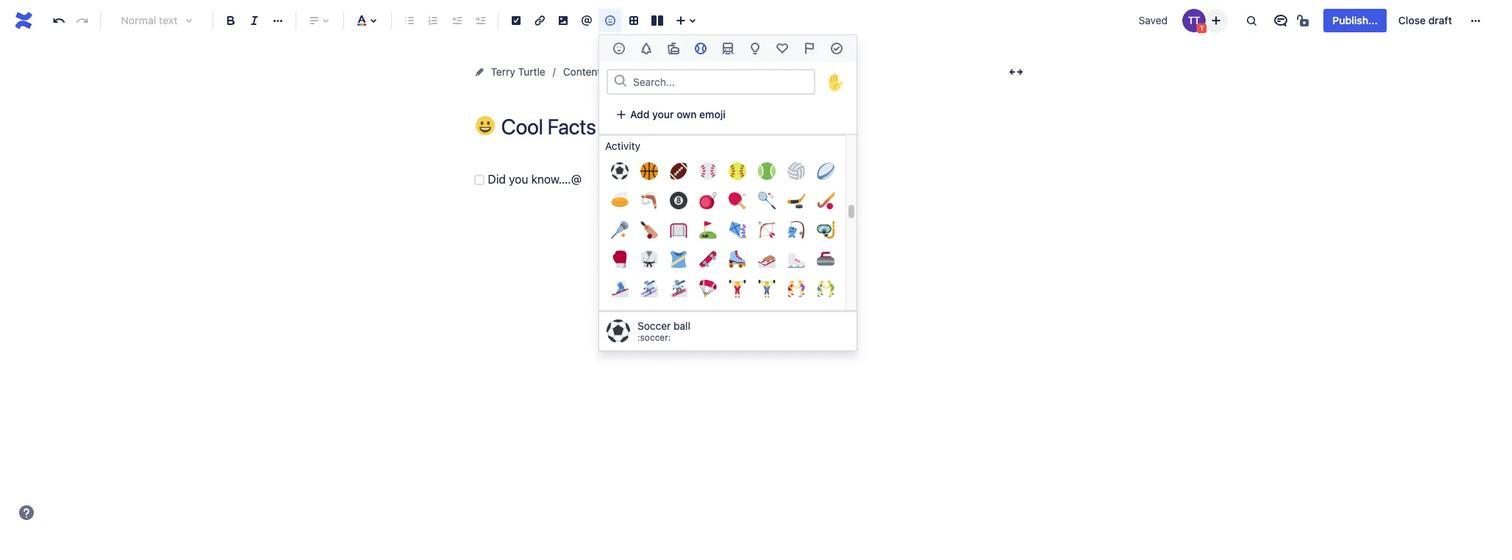 Task type: locate. For each thing, give the bounding box(es) containing it.
help image
[[18, 505, 35, 522]]

make page full-width image
[[1007, 63, 1025, 81]]

:grinning: image
[[475, 116, 495, 135]]

:soccer:
[[638, 332, 671, 343]]

:grinning: image
[[475, 116, 495, 135]]

emojis actions and list panel tab panel
[[599, 62, 857, 334]]

productivity image
[[828, 40, 846, 57]]

close
[[1399, 14, 1426, 26]]

indent tab image
[[471, 12, 489, 29]]

cell
[[605, 304, 635, 332], [635, 304, 664, 332], [664, 304, 694, 332], [694, 304, 723, 332], [723, 304, 752, 332], [752, 304, 782, 332], [782, 304, 811, 332], [811, 304, 841, 332]]

:hockey: image
[[788, 192, 805, 210]]

:flying_disc: image
[[611, 192, 629, 210]]

5 cell from the left
[[723, 304, 752, 332]]

2 cell from the left
[[635, 304, 664, 332]]

:boxing_glove: image
[[611, 251, 629, 268]]

:roller_skate: image
[[729, 251, 746, 268]]

terry turtle link
[[491, 63, 546, 81]]

own
[[677, 108, 697, 121]]

activity image
[[692, 40, 710, 57]]

image icon image
[[582, 92, 594, 104]]

add right image icon
[[597, 91, 616, 104]]

link image
[[531, 12, 549, 29]]

:raised_hand: image
[[823, 69, 849, 95], [827, 73, 845, 91]]

add
[[597, 91, 616, 104], [630, 108, 650, 121]]

1 cell from the left
[[605, 304, 635, 332]]

cell right ball
[[694, 304, 723, 332]]

cell down :man_lifting_weights: image
[[752, 304, 782, 332]]

cell down :ski: image
[[605, 304, 635, 332]]

:soccer: image
[[611, 163, 629, 180]]

cell down the :skier: image
[[635, 304, 664, 332]]

:boomerang: image
[[641, 192, 658, 210]]

soccer ball :soccer:
[[638, 320, 691, 343]]

more image
[[1467, 12, 1485, 29]]

your
[[652, 108, 674, 121]]

redo ⌘⇧z image
[[74, 12, 91, 29]]

:soccer: image
[[607, 320, 630, 343], [607, 320, 630, 343]]

Main content area, start typing to enter text. text field
[[470, 170, 1029, 190]]

7 cell from the left
[[782, 304, 811, 332]]

know….@
[[531, 173, 582, 186]]

add your own emoji button
[[607, 103, 735, 126]]

:cricket_game: image
[[641, 221, 658, 239]]

cell down :woman_lifting_weights: icon
[[723, 304, 752, 332]]

choose an emoji category tab list
[[599, 35, 857, 62]]

:fishing_pole_and_fish: image
[[788, 221, 805, 239]]

Give this page a title text field
[[501, 115, 1029, 139]]

activity grid
[[599, 135, 857, 334]]

move this page image
[[473, 66, 485, 78]]

:snowboarder: image
[[670, 280, 688, 298]]

:skier: image
[[641, 280, 658, 298]]

0 horizontal spatial add
[[597, 91, 616, 104]]

content link
[[563, 63, 601, 81]]

Emoji name field
[[629, 71, 814, 92]]

publish... button
[[1324, 9, 1387, 32]]

:ice_skate: image
[[788, 251, 805, 268]]

emoji image
[[602, 12, 619, 29]]

cell down :women_wrestling: image at right bottom
[[782, 304, 811, 332]]

layouts image
[[649, 12, 666, 29]]

0 vertical spatial add
[[597, 91, 616, 104]]

1 horizontal spatial add
[[630, 108, 650, 121]]

food & drink image
[[665, 40, 682, 57]]

publish...
[[1333, 14, 1378, 26]]

:softball: image
[[729, 163, 746, 180]]

cell down :men_wrestling: image
[[811, 304, 841, 332]]

content
[[563, 65, 601, 78]]

:baseball: image
[[699, 163, 717, 180]]

add down the add header image
[[630, 108, 650, 121]]

add inside emojis actions and list panel tab panel
[[630, 108, 650, 121]]

image
[[656, 91, 685, 104]]

people image
[[610, 40, 628, 57]]

1 vertical spatial add
[[630, 108, 650, 121]]

:volleyball: image
[[788, 163, 805, 180]]

:8ball: image
[[670, 192, 688, 210]]

you
[[509, 173, 528, 186]]

:kite: image
[[729, 221, 746, 239]]

ball
[[674, 320, 691, 332]]

comment icon image
[[1273, 12, 1290, 29]]

objects image
[[747, 40, 764, 57]]

cell down :snowboarder: image
[[664, 304, 694, 332]]

:yo_yo: image
[[699, 192, 717, 210]]

:curling_stone: image
[[817, 251, 835, 268]]

terry turtle
[[491, 65, 546, 78]]

outdent ⇧tab image
[[448, 12, 466, 29]]

emoji picker dialog
[[599, 35, 858, 352]]

nature image
[[637, 40, 655, 57]]



Task type: describe. For each thing, give the bounding box(es) containing it.
:skateboard: image
[[699, 251, 717, 268]]

overview link
[[619, 63, 663, 81]]

invite to edit image
[[1208, 11, 1226, 29]]

symbols image
[[774, 40, 792, 57]]

:rugby_football: image
[[817, 163, 835, 180]]

table image
[[625, 12, 643, 29]]

confluence image
[[12, 9, 35, 32]]

header
[[619, 91, 653, 104]]

:tennis: image
[[758, 163, 776, 180]]

add header image button
[[573, 89, 694, 107]]

flags image
[[801, 40, 819, 57]]

turtle
[[518, 65, 546, 78]]

soccer
[[638, 320, 671, 332]]

:football: image
[[670, 163, 688, 180]]

6 cell from the left
[[752, 304, 782, 332]]

find and replace image
[[1243, 12, 1261, 29]]

:parachute: image
[[699, 280, 717, 298]]

action item image
[[507, 12, 525, 29]]

:basketball: image
[[641, 163, 658, 180]]

:badminton: image
[[758, 192, 776, 210]]

more formatting image
[[269, 12, 287, 29]]

did you know….@
[[488, 173, 582, 186]]

:woman_lifting_weights: image
[[729, 280, 746, 298]]

numbered list ⌘⇧7 image
[[424, 12, 442, 29]]

add for add your own emoji
[[630, 108, 650, 121]]

confluence image
[[12, 9, 35, 32]]

:goal: image
[[670, 221, 688, 239]]

add your own emoji
[[630, 108, 726, 121]]

:field_hockey: image
[[817, 192, 835, 210]]

:bow_and_arrow: image
[[758, 221, 776, 239]]

:golf: image
[[699, 221, 717, 239]]

draft
[[1429, 14, 1453, 26]]

:martial_arts_uniform: image
[[641, 251, 658, 268]]

bold ⌘b image
[[222, 12, 240, 29]]

did
[[488, 173, 506, 186]]

:sled: image
[[758, 251, 776, 268]]

overview
[[619, 65, 663, 78]]

emoji
[[700, 108, 726, 121]]

italic ⌘i image
[[246, 12, 263, 29]]

:running_shirt_with_sash: image
[[670, 251, 688, 268]]

:man_lifting_weights: image
[[758, 280, 776, 298]]

:lacrosse: image
[[611, 221, 629, 239]]

activity
[[605, 140, 641, 152]]

close draft
[[1399, 14, 1453, 26]]

4 cell from the left
[[694, 304, 723, 332]]

mention image
[[578, 12, 596, 29]]

:women_wrestling: image
[[788, 280, 805, 298]]

:ski: image
[[611, 280, 629, 298]]

bullet list ⌘⇧8 image
[[401, 12, 418, 29]]

add image, video, or file image
[[555, 12, 572, 29]]

:men_wrestling: image
[[817, 280, 835, 298]]

8 cell from the left
[[811, 304, 841, 332]]

terry
[[491, 65, 515, 78]]

add for add header image
[[597, 91, 616, 104]]

:ping_pong: image
[[729, 192, 746, 210]]

travel & places image
[[719, 40, 737, 57]]

add header image
[[597, 91, 685, 104]]

undo ⌘z image
[[50, 12, 68, 29]]

saved
[[1139, 14, 1168, 26]]

:diving_mask: image
[[817, 221, 835, 239]]

3 cell from the left
[[664, 304, 694, 332]]

no restrictions image
[[1296, 12, 1314, 29]]

close draft button
[[1390, 9, 1461, 32]]

terry turtle image
[[1183, 9, 1206, 32]]



Task type: vqa. For each thing, say whether or not it's contained in the screenshot.
:fishing_pole_and_fish: image
yes



